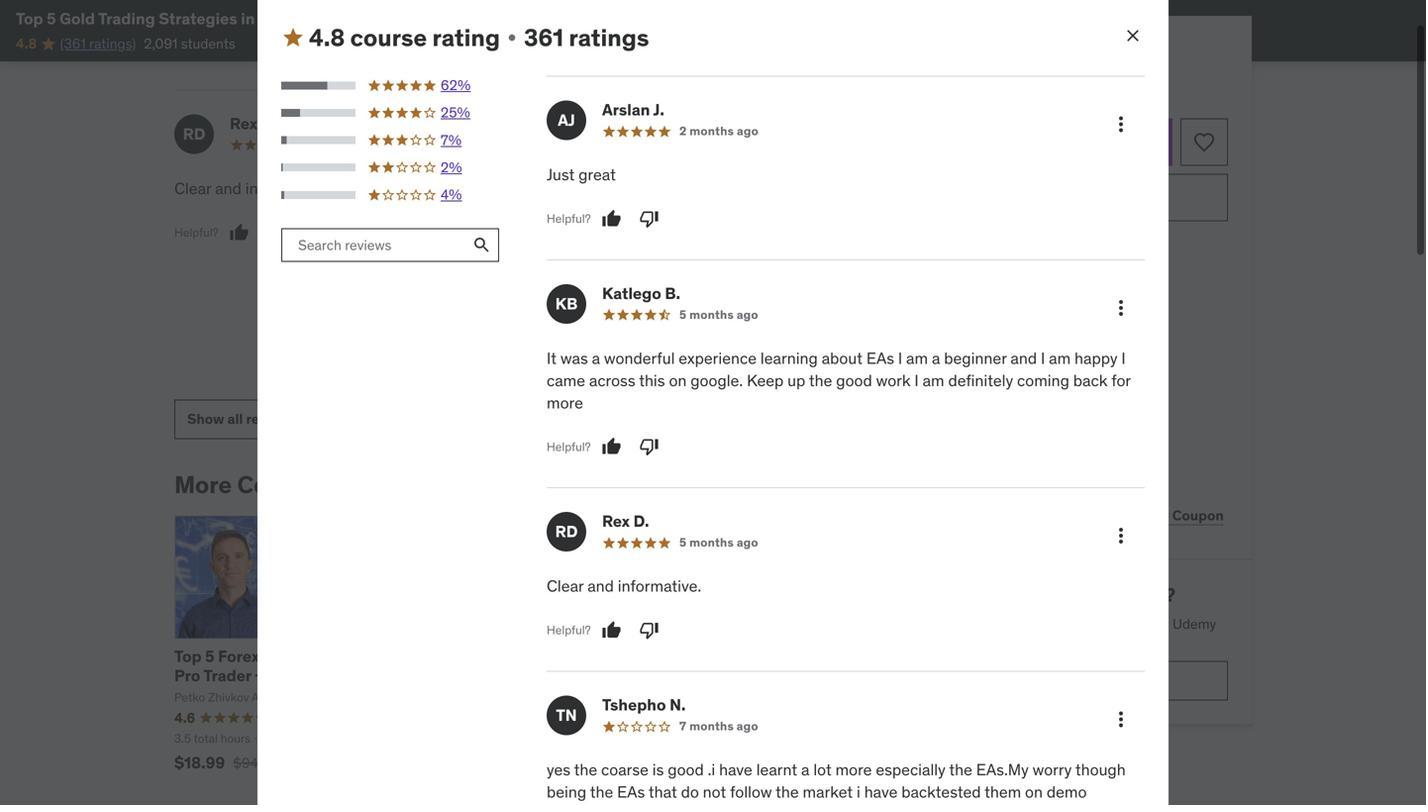 Task type: locate. For each thing, give the bounding box(es) containing it.
1 horizontal spatial especially
[[876, 760, 946, 780]]

7 left 2 months ago
[[670, 137, 677, 153]]

helpful? left mark review by rex d. as unhelpful image
[[174, 225, 219, 240]]

xsmall image
[[504, 30, 520, 46], [939, 363, 955, 383]]

follow down 16 lectures
[[730, 782, 772, 803]]

56 lectures
[[497, 731, 557, 747]]

0 horizontal spatial do
[[601, 223, 619, 243]]

show more button
[[537, 287, 612, 327]]

1 vertical spatial rex d.
[[602, 511, 650, 532]]

do down the $24.99 $94.99
[[681, 782, 699, 803]]

62% button
[[281, 76, 500, 95]]

0 vertical spatial d.
[[261, 113, 277, 134]]

months for additional actions for review by arslan j. icon
[[690, 123, 734, 139]]

1 vertical spatial that
[[649, 782, 677, 803]]

wonderful
[[604, 348, 675, 369]]

1 horizontal spatial hours
[[691, 731, 721, 747]]

follow up b.
[[650, 223, 692, 243]]

2 vertical spatial trading
[[411, 685, 468, 705]]

0 horizontal spatial though
[[737, 201, 787, 221]]

udemy right top on the bottom of page
[[1173, 615, 1217, 633]]

from
[[345, 647, 381, 667]]

2 vertical spatial 5 months ago
[[680, 535, 759, 551]]

can
[[685, 289, 710, 310]]

clear and informative. for the 'undo mark review by rex d. as helpful' 'image' for mark review by rex d. as unhelpful image
[[174, 178, 329, 199]]

am up work
[[907, 348, 929, 369]]

anytime,
[[991, 635, 1044, 653]]

0 horizontal spatial +
[[255, 666, 265, 686]]

clear and informative. for mark review by rex d. as unhelpful icon the 'undo mark review by rex d. as helpful' 'image'
[[547, 576, 702, 597]]

+ right trader at the left bottom
[[255, 666, 265, 686]]

rex d. for mark review by rex d. as unhelpful icon the 'undo mark review by rex d. as helpful' 'image'
[[602, 511, 650, 532]]

petko zhivkov aleksandrov down 'with'
[[411, 690, 554, 705]]

0 horizontal spatial 7
[[670, 137, 677, 153]]

good down the '1.5 total hours'
[[668, 760, 704, 780]]

99
[[647, 666, 667, 686]]

robots right 10
[[335, 8, 389, 29]]

10
[[314, 8, 331, 29]]

udemy right try
[[1041, 672, 1087, 690]]

0 vertical spatial being
[[791, 201, 831, 221]]

aleksandrov
[[532, 470, 672, 500], [252, 690, 317, 705], [488, 690, 554, 705], [725, 690, 790, 705]]

hours up the $24.99 $94.99
[[691, 731, 721, 747]]

they up tp
[[607, 267, 638, 287]]

0 vertical spatial undo mark review by katlego b. as helpful image
[[592, 31, 612, 51]]

petko zhivkov aleksandrov for with
[[411, 690, 554, 705]]

total for $18.99
[[194, 731, 218, 747]]

xsmall image left certificate
[[939, 473, 955, 492]]

strategies up the 2,091 students
[[159, 8, 237, 29]]

1 petko zhivkov aleksandrov from the left
[[411, 690, 554, 705]]

1 horizontal spatial 7
[[680, 719, 687, 734]]

they
[[607, 267, 638, 287], [732, 804, 763, 806]]

good inside it was a wonderful experience learning about eas i am a beginner and i am happy i came across this on google. keep up the good work i am definitely coming back for more
[[837, 370, 873, 391]]

xsmall image left the 361
[[504, 30, 520, 46]]

ago for additional actions for review by tshepho n. icon
[[737, 719, 759, 734]]

forex right 'with'
[[508, 666, 550, 686]]

0 vertical spatial though
[[737, 201, 787, 221]]

0 vertical spatial clear and informative.
[[174, 178, 329, 199]]

that left 'undo mark review by arslan j. as helpful' image
[[569, 223, 597, 243]]

mark review by tshepho n. as unhelpful image
[[630, 349, 650, 369]]

1 horizontal spatial petko zhivkov aleksandrov
[[647, 690, 790, 705]]

am up coming
[[1049, 348, 1071, 369]]

4.8 left (361 in the top of the page
[[16, 35, 37, 52]]

am
[[907, 348, 929, 369], [1049, 348, 1071, 369], [923, 370, 945, 391]]

mark review by katlego b. as unhelpful image
[[630, 31, 650, 51], [640, 437, 660, 457]]

learnt
[[747, 178, 788, 199], [757, 760, 798, 780]]

rd down the 2,091 students
[[183, 124, 206, 144]]

4.6 up 1.5
[[647, 709, 668, 727]]

get right class:
[[563, 647, 590, 667]]

1 lectures from the left
[[514, 731, 557, 747]]

0 horizontal spatial about
[[566, 289, 606, 310]]

xsmall image up definitely
[[939, 336, 955, 355]]

xsmall image left 2 articles
[[939, 363, 955, 383]]

$17.99
[[939, 40, 1037, 79]]

tn up just
[[546, 124, 567, 144]]

strategies left from
[[263, 647, 342, 667]]

1 vertical spatial they
[[732, 804, 763, 806]]

forex left every
[[735, 647, 777, 667]]

+ inside automated forex trading + 99 expert advisors every month
[[840, 647, 850, 667]]

is down 1.5
[[653, 760, 664, 780]]

forex right pro
[[218, 647, 260, 667]]

get inside ftmo master class: get funded with forex prop trading firms
[[563, 647, 590, 667]]

get up "courses"
[[939, 615, 962, 633]]

1 horizontal spatial rex
[[602, 511, 630, 532]]

1 vertical spatial mark review by katlego b. as unhelpful image
[[640, 437, 660, 457]]

0 vertical spatial show
[[537, 297, 574, 315]]

+ inside top 5 forex strategies from a pro trader + 5 forex robots petko zhivkov aleksandrov
[[255, 666, 265, 686]]

+
[[301, 8, 310, 29], [840, 647, 850, 667], [255, 666, 265, 686]]

hours up the $18.99 $94.99
[[221, 731, 251, 747]]

0 vertical spatial xsmall image
[[939, 336, 955, 355]]

adjust
[[722, 289, 765, 310]]

training 2 or more people? get your team access to 25,000+ top udemy courses anytime, anywhere.
[[939, 583, 1217, 653]]

advisors
[[724, 666, 789, 686]]

0 vertical spatial .i
[[698, 178, 706, 199]]

1 vertical spatial fair
[[854, 804, 876, 806]]

apply coupon button
[[1128, 496, 1229, 536]]

0 horizontal spatial eas.my
[[638, 201, 690, 221]]

0 vertical spatial fair
[[729, 267, 752, 287]]

0 vertical spatial 5 months ago
[[307, 137, 386, 153]]

a
[[792, 178, 800, 199], [592, 348, 601, 369], [932, 348, 941, 369], [385, 647, 394, 667], [802, 760, 810, 780]]

0 horizontal spatial backtested
[[537, 245, 617, 265]]

tn up all
[[556, 705, 577, 726]]

katlego b.
[[602, 283, 681, 304]]

top for top 5 forex strategies from a pro trader + 5 forex robots petko zhivkov aleksandrov
[[174, 647, 202, 667]]

total
[[194, 731, 218, 747], [664, 731, 688, 747]]

4.8 right medium image
[[309, 23, 345, 52]]

0 horizontal spatial hours
[[221, 731, 251, 747]]

lot down every
[[814, 760, 832, 780]]

5 months ago for mark review by rex d. as unhelpful image
[[307, 137, 386, 153]]

lectures for 16 lectures
[[746, 731, 789, 747]]

firms
[[471, 685, 514, 705]]

good left work
[[837, 370, 873, 391]]

2 petko zhivkov aleksandrov from the left
[[647, 690, 790, 705]]

1 horizontal spatial strategies
[[263, 647, 342, 667]]

1 horizontal spatial $94.99
[[708, 754, 754, 772]]

1 horizontal spatial .i
[[708, 760, 716, 780]]

0 vertical spatial backtested
[[537, 245, 617, 265]]

they down the $24.99 $94.99
[[732, 804, 763, 806]]

undo mark review by katlego b. as helpful image for bottom mark review by katlego b. as unhelpful image
[[602, 437, 622, 457]]

fail left b.
[[642, 267, 663, 287]]

petko inside top 5 forex strategies from a pro trader + 5 forex robots petko zhivkov aleksandrov
[[174, 690, 205, 705]]

worry right mark review by arslan j. as unhelpful image at the top left
[[694, 201, 733, 221]]

1 4.6 from the left
[[174, 709, 195, 727]]

2 horizontal spatial trading
[[780, 647, 837, 667]]

4.6 up 3.5
[[174, 709, 195, 727]]

produce
[[667, 267, 726, 287], [792, 804, 850, 806]]

petko down pro
[[174, 690, 205, 705]]

total right 1.5
[[664, 731, 688, 747]]

mark review by rex d. as unhelpful image
[[267, 223, 287, 243]]

get
[[939, 615, 962, 633], [563, 647, 590, 667]]

1 horizontal spatial do
[[681, 782, 699, 803]]

8
[[971, 391, 980, 409]]

additional actions for review by katlego b. image
[[1110, 296, 1134, 320]]

helpful? up class:
[[547, 623, 591, 638]]

hours for top 5 forex strategies from a pro trader + 5 forex robots
[[221, 731, 251, 747]]

0 vertical spatial undo mark review by rex d. as helpful image
[[229, 223, 249, 243]]

in
[[241, 8, 255, 29]]

though down additional actions for review by tshepho n. icon
[[1076, 760, 1126, 780]]

0 vertical spatial i
[[777, 223, 780, 243]]

Search reviews text field
[[281, 228, 466, 262]]

forex left from
[[281, 666, 323, 686]]

top
[[16, 8, 43, 29], [174, 647, 202, 667]]

0 vertical spatial tshepho
[[593, 113, 656, 134]]

0 vertical spatial they
[[607, 267, 638, 287]]

strategies inside top 5 forex strategies from a pro trader + 5 forex robots petko zhivkov aleksandrov
[[263, 647, 342, 667]]

a right from
[[385, 647, 394, 667]]

more inside button
[[577, 297, 612, 315]]

hours up assignments
[[982, 309, 1017, 327]]

undo mark review by katlego b. as helpful image
[[592, 31, 612, 51], [602, 437, 622, 457]]

petko zhivkov aleksandrov down expert
[[647, 690, 790, 705]]

great
[[579, 165, 616, 185]]

total for $24.99
[[664, 731, 688, 747]]

1 total from the left
[[194, 731, 218, 747]]

forex
[[218, 647, 260, 667], [735, 647, 777, 667], [281, 666, 323, 686], [508, 666, 550, 686]]

0 vertical spatial n.
[[660, 113, 676, 134]]

undo mark review by rex d. as helpful image
[[229, 223, 249, 243], [602, 621, 622, 641]]

automated forex trading + 99 expert advisors every month
[[647, 647, 850, 705]]

not right 'undo mark review by arslan j. as helpful' image
[[623, 223, 646, 243]]

courses
[[237, 470, 330, 500]]

1 vertical spatial top
[[174, 647, 202, 667]]

undo mark review by rex d. as helpful image left mark review by rex d. as unhelpful icon
[[602, 621, 622, 641]]

d. for mark review by rex d. as unhelpful image
[[261, 113, 277, 134]]

informative.
[[245, 178, 329, 199], [618, 576, 702, 597]]

helpful? up aj
[[537, 33, 581, 49]]

tshepho down '99'
[[602, 695, 666, 715]]

0 horizontal spatial not
[[623, 223, 646, 243]]

i
[[777, 223, 780, 243], [714, 289, 718, 310], [857, 782, 861, 803]]

1 vertical spatial tshepho
[[602, 695, 666, 715]]

this
[[639, 370, 665, 391]]

$94.99 inside the $24.99 $94.99
[[708, 754, 754, 772]]

1 horizontal spatial undo mark review by rex d. as helpful image
[[602, 621, 622, 641]]

helpful? up petko zhivkov aleksandrov link
[[547, 439, 591, 455]]

i right work
[[915, 370, 919, 391]]

eas inside it was a wonderful experience learning about eas i am a beginner and i am happy i came across this on google. keep up the good work i am definitely coming back for more
[[867, 348, 895, 369]]

helpful?
[[537, 33, 581, 49], [547, 211, 591, 227], [174, 225, 219, 240], [537, 351, 581, 367], [547, 439, 591, 455], [547, 623, 591, 638]]

just great
[[547, 165, 616, 185]]

pro
[[174, 666, 201, 686]]

2 hours on-demand video
[[971, 309, 1130, 327]]

and
[[215, 178, 242, 199], [632, 289, 659, 310], [1011, 348, 1038, 369], [588, 576, 614, 597]]

2 for 2 months ago
[[680, 123, 687, 139]]

$94.99 inside the $18.99 $94.99
[[233, 754, 278, 772]]

automated forex trading + 99 expert advisors every month link
[[647, 647, 850, 705]]

informative. for mark review by rex d. as unhelpful image
[[245, 178, 329, 199]]

1 horizontal spatial but
[[705, 804, 728, 806]]

1 horizontal spatial demo
[[1047, 782, 1087, 803]]

show for show all reviews
[[187, 410, 224, 428]]

0 vertical spatial good
[[658, 178, 694, 199]]

more inside training 2 or more people? get your team access to 25,000+ top udemy courses anytime, anywhere.
[[1054, 583, 1100, 607]]

1 xsmall image from the top
[[939, 336, 955, 355]]

0 vertical spatial rd
[[183, 124, 206, 144]]

0 vertical spatial fail
[[642, 267, 663, 287]]

helpful? for undo mark review by tshepho n. as helpful icon
[[537, 351, 581, 367]]

8 downloadable resources
[[971, 391, 1134, 409]]

xsmall image
[[939, 336, 955, 355], [939, 473, 955, 492]]

coarse down levels
[[602, 760, 649, 780]]

on-
[[1021, 309, 1042, 327]]

tshepho n. down '99'
[[602, 695, 686, 715]]

2 horizontal spatial i
[[857, 782, 861, 803]]

1 horizontal spatial eas.my
[[977, 760, 1029, 780]]

several down $24.99
[[608, 804, 658, 806]]

trading inside automated forex trading + 99 expert advisors every month
[[780, 647, 837, 667]]

0 vertical spatial rex d.
[[230, 113, 277, 134]]

levels
[[583, 731, 617, 747]]

robots left ftmo
[[326, 666, 381, 686]]

but down the $24.99 $94.99
[[705, 804, 728, 806]]

worry down try
[[1033, 760, 1072, 780]]

3.5 total hours
[[174, 731, 251, 747]]

close modal image
[[1124, 26, 1143, 45]]

submit search image
[[472, 235, 492, 255]]

1 vertical spatial learnt
[[757, 760, 798, 780]]

eas.my down try
[[977, 760, 1029, 780]]

about right learning
[[822, 348, 863, 369]]

show for show more
[[537, 297, 574, 315]]

1 vertical spatial worry
[[1033, 760, 1072, 780]]

mark review by katlego b. as unhelpful image down this
[[640, 437, 660, 457]]

or
[[1032, 583, 1050, 607]]

show all reviews button
[[174, 400, 310, 439]]

not down the $24.99 $94.99
[[703, 782, 727, 803]]

not
[[623, 223, 646, 243], [703, 782, 727, 803]]

xsmall image for certificate of completion
[[939, 473, 955, 492]]

0 horizontal spatial informative.
[[245, 178, 329, 199]]

1 vertical spatial though
[[1076, 760, 1126, 780]]

times down $24.99
[[661, 804, 701, 806]]

coupon
[[1173, 507, 1224, 525]]

that
[[569, 223, 597, 243], [649, 782, 677, 803]]

learnt down 16 lectures
[[757, 760, 798, 780]]

have
[[710, 178, 743, 199], [784, 223, 818, 243], [720, 760, 753, 780], [865, 782, 898, 803]]

clear for the 'undo mark review by rex d. as helpful' 'image' for mark review by rex d. as unhelpful image
[[174, 178, 211, 199]]

top 5 gold trading strategies in 2023 + 10 robots included
[[16, 8, 459, 29]]

1 vertical spatial undo mark review by rex d. as helpful image
[[602, 621, 622, 641]]

7 months ago
[[670, 137, 749, 153], [680, 719, 759, 734]]

1 vertical spatial clear
[[547, 576, 584, 597]]

helpful? up came
[[537, 351, 581, 367]]

robots inside top 5 forex strategies from a pro trader + 5 forex robots petko zhivkov aleksandrov
[[326, 666, 381, 686]]

though
[[737, 201, 787, 221], [1076, 760, 1126, 780]]

0 vertical spatial times
[[537, 267, 576, 287]]

1 horizontal spatial show
[[537, 297, 574, 315]]

62%
[[441, 76, 471, 94]]

+ left 10
[[301, 8, 310, 29]]

2 lectures from the left
[[746, 731, 789, 747]]

account up adjust
[[726, 245, 783, 265]]

$94.99 down 3.5 total hours
[[233, 754, 278, 772]]

ago for additional actions for review by katlego b. icon on the right top of page
[[737, 307, 759, 323]]

0 horizontal spatial .i
[[698, 178, 706, 199]]

1 horizontal spatial about
[[822, 348, 863, 369]]

1 horizontal spatial though
[[1076, 760, 1126, 780]]

is up mark review by arslan j. as unhelpful image at the top left
[[643, 178, 654, 199]]

petko zhivkov aleksandrov
[[411, 690, 554, 705], [647, 690, 790, 705]]

arslan
[[602, 100, 650, 120]]

top for top 5 gold trading strategies in 2023 + 10 robots included
[[16, 8, 43, 29]]

being up so on the top right of page
[[791, 201, 831, 221]]

0 vertical spatial several
[[787, 245, 837, 265]]

1 vertical spatial rd
[[555, 522, 578, 542]]

petko down '99'
[[647, 690, 678, 705]]

1 vertical spatial do
[[681, 782, 699, 803]]

+ right every
[[840, 647, 850, 667]]

1 vertical spatial follow
[[730, 782, 772, 803]]

just
[[547, 165, 575, 185]]

the
[[564, 178, 588, 199], [610, 201, 634, 221], [834, 201, 858, 221], [696, 223, 719, 243], [809, 370, 833, 391], [574, 760, 598, 780], [950, 760, 973, 780], [590, 782, 614, 803], [776, 782, 799, 803]]

good
[[658, 178, 694, 199], [837, 370, 873, 391], [668, 760, 704, 780]]

1 horizontal spatial rd
[[555, 522, 578, 542]]

and inside it was a wonderful experience learning about eas i am a beginner and i am happy i came across this on google. keep up the good work i am definitely coming back for more
[[1011, 348, 1038, 369]]

0 vertical spatial udemy
[[1173, 615, 1217, 633]]

16
[[731, 731, 743, 747]]

result.
[[756, 267, 800, 287], [880, 804, 924, 806]]

yes down all
[[547, 760, 571, 780]]

ago for additional actions for review by arslan j. icon
[[737, 123, 759, 139]]

1 horizontal spatial 4.8
[[309, 23, 345, 52]]

1 $94.99 from the left
[[233, 754, 278, 772]]

2 4.6 from the left
[[647, 709, 668, 727]]

strategies
[[159, 8, 237, 29], [263, 647, 342, 667]]

learnt down 2 months ago
[[747, 178, 788, 199]]

0 horizontal spatial clear
[[174, 178, 211, 199]]

i inside so let me ask about tp and sl  can i adjust them.
[[714, 289, 718, 310]]

account down all
[[547, 804, 604, 806]]

0 horizontal spatial but
[[580, 267, 604, 287]]

do
[[601, 223, 619, 243], [681, 782, 699, 803]]

about left tp
[[566, 289, 606, 310]]

1 vertical spatial get
[[563, 647, 590, 667]]

times
[[537, 267, 576, 287], [661, 804, 701, 806]]

2 $94.99 from the left
[[708, 754, 754, 772]]

rex
[[230, 113, 258, 134], [602, 511, 630, 532]]

top left gold
[[16, 8, 43, 29]]

rex d.
[[230, 113, 277, 134], [602, 511, 650, 532]]

1 vertical spatial xsmall image
[[939, 363, 955, 383]]

and inside so let me ask about tp and sl  can i adjust them.
[[632, 289, 659, 310]]

months
[[690, 123, 734, 139], [317, 137, 362, 153], [680, 137, 724, 153], [690, 307, 734, 323], [690, 535, 734, 551], [690, 719, 734, 734]]

undo mark review by rex d. as helpful image left mark review by rex d. as unhelpful image
[[229, 223, 249, 243]]

follow
[[650, 223, 692, 243], [730, 782, 772, 803]]

hours for automated forex trading + 99 expert advisors every month
[[691, 731, 721, 747]]

0 horizontal spatial several
[[608, 804, 658, 806]]

coarse up 'undo mark review by arslan j. as helpful' image
[[592, 178, 639, 199]]

0 vertical spatial that
[[569, 223, 597, 243]]

training
[[939, 583, 1012, 607]]

sl
[[663, 289, 681, 310]]

yes the coarse is good .i have learnt a lot more especially the eas.my worry though being the eas  that do not  follow the market i have backtested them on demo account several times but they fail produce fair result. down 16 lectures
[[547, 760, 1126, 806]]

months for additional actions for review by tshepho n. icon
[[690, 719, 734, 734]]

0 horizontal spatial result.
[[756, 267, 800, 287]]

informative. up mark review by rex d. as unhelpful image
[[245, 178, 329, 199]]

google.
[[691, 370, 743, 391]]

account
[[726, 245, 783, 265], [547, 804, 604, 806]]

lot up so on the top right of page
[[804, 178, 822, 199]]

lectures down 540 reviews element
[[746, 731, 789, 747]]

1 vertical spatial on
[[669, 370, 687, 391]]

aleksandrov inside top 5 forex strategies from a pro trader + 5 forex robots petko zhivkov aleksandrov
[[252, 690, 317, 705]]

back
[[1083, 238, 1110, 253]]

0 vertical spatial 7 months ago
[[670, 137, 749, 153]]

top inside top 5 forex strategies from a pro trader + 5 forex robots petko zhivkov aleksandrov
[[174, 647, 202, 667]]

0 vertical spatial top
[[16, 8, 43, 29]]

informative. up mark review by rex d. as unhelpful icon
[[618, 576, 702, 597]]

tshepho up great
[[593, 113, 656, 134]]

business
[[1090, 672, 1150, 690]]

1 horizontal spatial market
[[803, 782, 853, 803]]

b.
[[665, 283, 681, 304]]

xsmall image for assignments
[[939, 336, 955, 355]]

times up ask in the left of the page
[[537, 267, 576, 287]]

lectures right 56
[[514, 731, 557, 747]]

0 vertical spatial about
[[566, 289, 606, 310]]

wishlist image
[[1193, 130, 1217, 154]]

get inside training 2 or more people? get your team access to 25,000+ top udemy courses anytime, anywhere.
[[939, 615, 962, 633]]

clear and informative. up mark review by rex d. as unhelpful icon
[[547, 576, 702, 597]]

top left trader at the left bottom
[[174, 647, 202, 667]]

though down 2 months ago
[[737, 201, 787, 221]]

but up show more
[[580, 267, 604, 287]]

1 horizontal spatial eas
[[617, 782, 645, 803]]

2 xsmall image from the top
[[939, 473, 955, 492]]

rd
[[183, 124, 206, 144], [555, 522, 578, 542]]

tshepho n. up great
[[593, 113, 676, 134]]

show all reviews
[[187, 410, 297, 428]]

1 vertical spatial fail
[[766, 804, 788, 806]]

2 total from the left
[[664, 731, 688, 747]]

1 horizontal spatial lectures
[[746, 731, 789, 747]]

n. right the arslan
[[660, 113, 676, 134]]



Task type: describe. For each thing, give the bounding box(es) containing it.
4.8 for 4.8 course rating
[[309, 23, 345, 52]]

additional actions for review by tshepho n. image
[[1110, 708, 1134, 732]]

course
[[350, 23, 427, 52]]

top
[[1149, 615, 1170, 633]]

certificate
[[971, 473, 1036, 491]]

expert
[[670, 666, 720, 686]]

3.5
[[174, 731, 191, 747]]

forex inside automated forex trading + 99 expert advisors every month
[[735, 647, 777, 667]]

2 vertical spatial eas
[[617, 782, 645, 803]]

arslan j.
[[602, 100, 665, 120]]

informative. for mark review by rex d. as unhelpful icon
[[618, 576, 702, 597]]

1 horizontal spatial produce
[[792, 804, 850, 806]]

0 vertical spatial market
[[723, 223, 773, 243]]

students
[[181, 35, 236, 52]]

0 horizontal spatial especially
[[537, 201, 607, 221]]

1 vertical spatial them
[[985, 782, 1022, 803]]

certificate of completion
[[971, 473, 1124, 491]]

about inside so let me ask about tp and sl  can i adjust them.
[[566, 289, 606, 310]]

undo mark review by arslan j. as helpful image
[[602, 209, 622, 229]]

petko down funded
[[411, 690, 442, 705]]

2,091 students
[[144, 35, 236, 52]]

apply
[[1132, 507, 1170, 525]]

361
[[524, 23, 564, 52]]

$94.99 for $18.99
[[233, 754, 278, 772]]

1 horizontal spatial fail
[[766, 804, 788, 806]]

1 vertical spatial n.
[[670, 695, 686, 715]]

on inside it was a wonderful experience learning about eas i am a beginner and i am happy i came across this on google. keep up the good work i am definitely coming back for more
[[669, 370, 687, 391]]

0 horizontal spatial demo
[[682, 245, 723, 265]]

them.
[[769, 289, 809, 310]]

1 vertical spatial eas.my
[[977, 760, 1029, 780]]

(540)
[[746, 711, 774, 726]]

rd for mark review by rex d. as unhelpful icon the 'undo mark review by rex d. as helpful' 'image'
[[555, 522, 578, 542]]

mark review by rex d. as unhelpful image
[[640, 621, 660, 641]]

show more
[[537, 297, 612, 315]]

up
[[788, 370, 806, 391]]

1 vertical spatial yes
[[547, 760, 571, 780]]

0 horizontal spatial that
[[569, 223, 597, 243]]

team
[[995, 615, 1027, 633]]

1 vertical spatial lot
[[814, 760, 832, 780]]

forex inside ftmo master class: get funded with forex prop trading firms
[[508, 666, 550, 686]]

am right work
[[923, 370, 945, 391]]

try udemy business link
[[939, 662, 1229, 701]]

helpful? for the 'undo mark review by rex d. as helpful' 'image' for mark review by rex d. as unhelpful image
[[174, 225, 219, 240]]

30-day money-back guarantee
[[1000, 238, 1168, 253]]

2 for 2 hours on-demand video
[[971, 309, 979, 327]]

helpful? for 'undo mark review by arslan j. as helpful' image
[[547, 211, 591, 227]]

trading inside ftmo master class: get funded with forex prop trading firms
[[411, 685, 468, 705]]

2 inside training 2 or more people? get your team access to 25,000+ top udemy courses anytime, anywhere.
[[1016, 583, 1027, 607]]

1 horizontal spatial result.
[[880, 804, 924, 806]]

4% button
[[281, 185, 500, 205]]

1 vertical spatial 7 months ago
[[680, 719, 759, 734]]

0 vertical spatial robots
[[335, 8, 389, 29]]

petko zhivkov aleksandrov link
[[368, 470, 672, 500]]

0 vertical spatial produce
[[667, 267, 726, 287]]

d. for mark review by rex d. as unhelpful icon
[[634, 511, 650, 532]]

1 horizontal spatial +
[[301, 8, 310, 29]]

1 vertical spatial 7
[[680, 719, 687, 734]]

medium image
[[281, 26, 305, 50]]

undo mark review by rex d. as helpful image for mark review by rex d. as unhelpful image
[[229, 223, 249, 243]]

4.8 for 4.8
[[16, 35, 37, 52]]

0 vertical spatial 7
[[670, 137, 677, 153]]

0 vertical spatial tn
[[546, 124, 567, 144]]

1 horizontal spatial that
[[649, 782, 677, 803]]

it
[[547, 348, 557, 369]]

25,000+
[[1092, 615, 1146, 633]]

a inside top 5 forex strategies from a pro trader + 5 forex robots petko zhivkov aleksandrov
[[385, 647, 394, 667]]

2023
[[259, 8, 297, 29]]

25% button
[[281, 103, 500, 123]]

the inside it was a wonderful experience learning about eas i am a beginner and i am happy i came across this on google. keep up the good work i am definitely coming back for more
[[809, 370, 833, 391]]

1 horizontal spatial times
[[661, 804, 701, 806]]

petko zhivkov aleksandrov for expert
[[647, 690, 790, 705]]

16 lectures
[[731, 731, 789, 747]]

udemy inside training 2 or more people? get your team access to 25,000+ top udemy courses anytime, anywhere.
[[1173, 615, 1217, 633]]

i up work
[[899, 348, 903, 369]]

0 vertical spatial tshepho n.
[[593, 113, 676, 134]]

work
[[877, 370, 911, 391]]

2%
[[441, 158, 462, 176]]

0 vertical spatial is
[[643, 178, 654, 199]]

2 for 2 articles
[[971, 364, 979, 382]]

to
[[1076, 615, 1088, 633]]

1 vertical spatial market
[[803, 782, 853, 803]]

2 vertical spatial on
[[1026, 782, 1043, 803]]

7%
[[441, 131, 462, 149]]

articles
[[982, 364, 1028, 382]]

0 vertical spatial account
[[726, 245, 783, 265]]

apply coupon
[[1132, 507, 1224, 525]]

0 horizontal spatial trading
[[98, 8, 155, 29]]

rd for the 'undo mark review by rex d. as helpful' 'image' for mark review by rex d. as unhelpful image
[[183, 124, 206, 144]]

additional actions for review by rex d. image
[[1110, 524, 1134, 548]]

5 months ago for bottom mark review by katlego b. as unhelpful image
[[680, 307, 759, 323]]

0 horizontal spatial eas
[[537, 223, 565, 243]]

5 months ago for mark review by rex d. as unhelpful icon
[[680, 535, 759, 551]]

540 reviews element
[[746, 710, 774, 727]]

2 horizontal spatial hours
[[982, 309, 1017, 327]]

2 months ago
[[680, 123, 759, 139]]

all
[[567, 731, 581, 747]]

top 5 forex strategies from a pro trader + 5 forex robots petko zhivkov aleksandrov
[[174, 647, 394, 705]]

i up coming
[[1041, 348, 1046, 369]]

1 vertical spatial not
[[703, 782, 727, 803]]

1 vertical spatial being
[[547, 782, 587, 803]]

2 articles
[[971, 364, 1028, 382]]

undo mark review by rex d. as helpful image for mark review by rex d. as unhelpful icon
[[602, 621, 622, 641]]

zhivkov inside top 5 forex strategies from a pro trader + 5 forex robots petko zhivkov aleksandrov
[[208, 690, 249, 705]]

aj
[[558, 110, 575, 130]]

a up so on the top right of page
[[792, 178, 800, 199]]

1 vertical spatial tn
[[556, 705, 577, 726]]

courses
[[939, 635, 988, 653]]

2 vertical spatial i
[[857, 782, 861, 803]]

ratings
[[569, 23, 649, 52]]

lectures for 56 lectures
[[514, 731, 557, 747]]

ask
[[537, 289, 562, 310]]

1 vertical spatial yes the coarse is good .i have learnt a lot more especially the eas.my worry though being the eas  that do not  follow the market i have backtested them on demo account several times but they fail produce fair result.
[[547, 760, 1126, 806]]

try udemy business
[[1018, 672, 1150, 690]]

downloadable
[[983, 391, 1069, 409]]

0 horizontal spatial xsmall image
[[504, 30, 520, 46]]

a right was
[[592, 348, 601, 369]]

undo mark review by tshepho n. as helpful image
[[592, 349, 612, 369]]

ratings)
[[89, 35, 136, 52]]

so
[[800, 267, 819, 287]]

mark review by arslan j. as unhelpful image
[[640, 209, 660, 229]]

$18.99 $94.99
[[174, 753, 278, 773]]

i up for
[[1122, 348, 1126, 369]]

0 horizontal spatial fair
[[729, 267, 752, 287]]

0 vertical spatial strategies
[[159, 8, 237, 29]]

reviews
[[246, 410, 297, 428]]

months for additional actions for review by katlego b. icon on the right top of page
[[690, 307, 734, 323]]

0 horizontal spatial them
[[620, 245, 657, 265]]

about inside it was a wonderful experience learning about eas i am a beginner and i am happy i came across this on google. keep up the good work i am definitely coming back for more
[[822, 348, 863, 369]]

petko right by
[[368, 470, 434, 500]]

tp
[[610, 289, 629, 310]]

ftmo master class: get funded with forex prop trading firms
[[411, 647, 590, 705]]

automated
[[647, 647, 732, 667]]

0 vertical spatial yes the coarse is good .i have learnt a lot more especially the eas.my worry though being the eas  that do not  follow the market i have backtested them on demo account several times but they fail produce fair result.
[[537, 178, 863, 287]]

people?
[[1105, 583, 1176, 607]]

1 vertical spatial account
[[547, 804, 604, 806]]

$94.99 for $24.99
[[708, 754, 754, 772]]

30-
[[1000, 238, 1019, 253]]

1 vertical spatial backtested
[[902, 782, 981, 803]]

a down every
[[802, 760, 810, 780]]

more inside it was a wonderful experience learning about eas i am a beginner and i am happy i came across this on google. keep up the good work i am definitely coming back for more
[[547, 393, 583, 413]]

0 vertical spatial not
[[623, 223, 646, 243]]

0 vertical spatial coarse
[[592, 178, 639, 199]]

every
[[793, 666, 834, 686]]

anywhere.
[[1047, 635, 1110, 653]]

rex d. for the 'undo mark review by rex d. as helpful' 'image' for mark review by rex d. as unhelpful image
[[230, 113, 277, 134]]

it was a wonderful experience learning about eas i am a beginner and i am happy i came across this on google. keep up the good work i am definitely coming back for more
[[547, 348, 1131, 413]]

all levels
[[567, 731, 617, 747]]

rex for mark review by rex d. as unhelpful icon the 'undo mark review by rex d. as helpful' 'image'
[[602, 511, 630, 532]]

0 vertical spatial on
[[661, 245, 679, 265]]

0 vertical spatial but
[[580, 267, 604, 287]]

let
[[823, 267, 841, 287]]

$24.99
[[647, 753, 700, 773]]

1 horizontal spatial being
[[791, 201, 831, 221]]

1 vertical spatial demo
[[1047, 782, 1087, 803]]

ftmo
[[411, 647, 455, 667]]

0 vertical spatial mark review by katlego b. as unhelpful image
[[630, 31, 650, 51]]

0 vertical spatial learnt
[[747, 178, 788, 199]]

1 horizontal spatial worry
[[1033, 760, 1072, 780]]

ago for additional actions for review by rex d. icon
[[737, 535, 759, 551]]

your
[[965, 615, 992, 633]]

1 horizontal spatial i
[[777, 223, 780, 243]]

1 vertical spatial coarse
[[602, 760, 649, 780]]

1 vertical spatial tshepho n.
[[602, 695, 686, 715]]

me
[[845, 267, 867, 287]]

access
[[1030, 615, 1073, 633]]

helpful? for mark review by rex d. as unhelpful icon the 'undo mark review by rex d. as helpful' 'image'
[[547, 623, 591, 638]]

funded
[[411, 666, 468, 686]]

1.5 total hours
[[647, 731, 721, 747]]

0 vertical spatial yes
[[537, 178, 561, 199]]

0 vertical spatial lot
[[804, 178, 822, 199]]

additional actions for review by arslan j. image
[[1110, 113, 1134, 136]]

months for additional actions for review by rex d. icon
[[690, 535, 734, 551]]

helpful? for the undo mark review by katlego b. as helpful 'image' for topmost mark review by katlego b. as unhelpful image
[[537, 33, 581, 49]]

0 horizontal spatial they
[[607, 267, 638, 287]]

1 vertical spatial is
[[653, 760, 664, 780]]

56
[[497, 731, 511, 747]]

2 vertical spatial good
[[668, 760, 704, 780]]

prop
[[553, 666, 590, 686]]

across
[[589, 370, 636, 391]]

1 vertical spatial especially
[[876, 760, 946, 780]]

1 horizontal spatial fair
[[854, 804, 876, 806]]

a left beginner on the right
[[932, 348, 941, 369]]

2% button
[[281, 158, 500, 177]]

kb
[[556, 294, 578, 314]]

clear for mark review by rex d. as unhelpful icon the 'undo mark review by rex d. as helpful' 'image'
[[547, 576, 584, 597]]

helpful? for the undo mark review by katlego b. as helpful 'image' related to bottom mark review by katlego b. as unhelpful image
[[547, 439, 591, 455]]

7% button
[[281, 131, 500, 150]]

0 vertical spatial worry
[[694, 201, 733, 221]]

j.
[[653, 100, 665, 120]]

more courses by petko zhivkov aleksandrov
[[174, 470, 672, 500]]

4%
[[441, 186, 462, 204]]

1 vertical spatial udemy
[[1041, 672, 1087, 690]]

0 horizontal spatial follow
[[650, 223, 692, 243]]

1 horizontal spatial they
[[732, 804, 763, 806]]

undo mark review by katlego b. as helpful image for topmost mark review by katlego b. as unhelpful image
[[592, 31, 612, 51]]

0 horizontal spatial times
[[537, 267, 576, 287]]

demand
[[1042, 309, 1093, 327]]

1 vertical spatial several
[[608, 804, 658, 806]]

rex for the 'undo mark review by rex d. as helpful' 'image' for mark review by rex d. as unhelpful image
[[230, 113, 258, 134]]

4.8 course rating
[[309, 23, 500, 52]]



Task type: vqa. For each thing, say whether or not it's contained in the screenshot.


